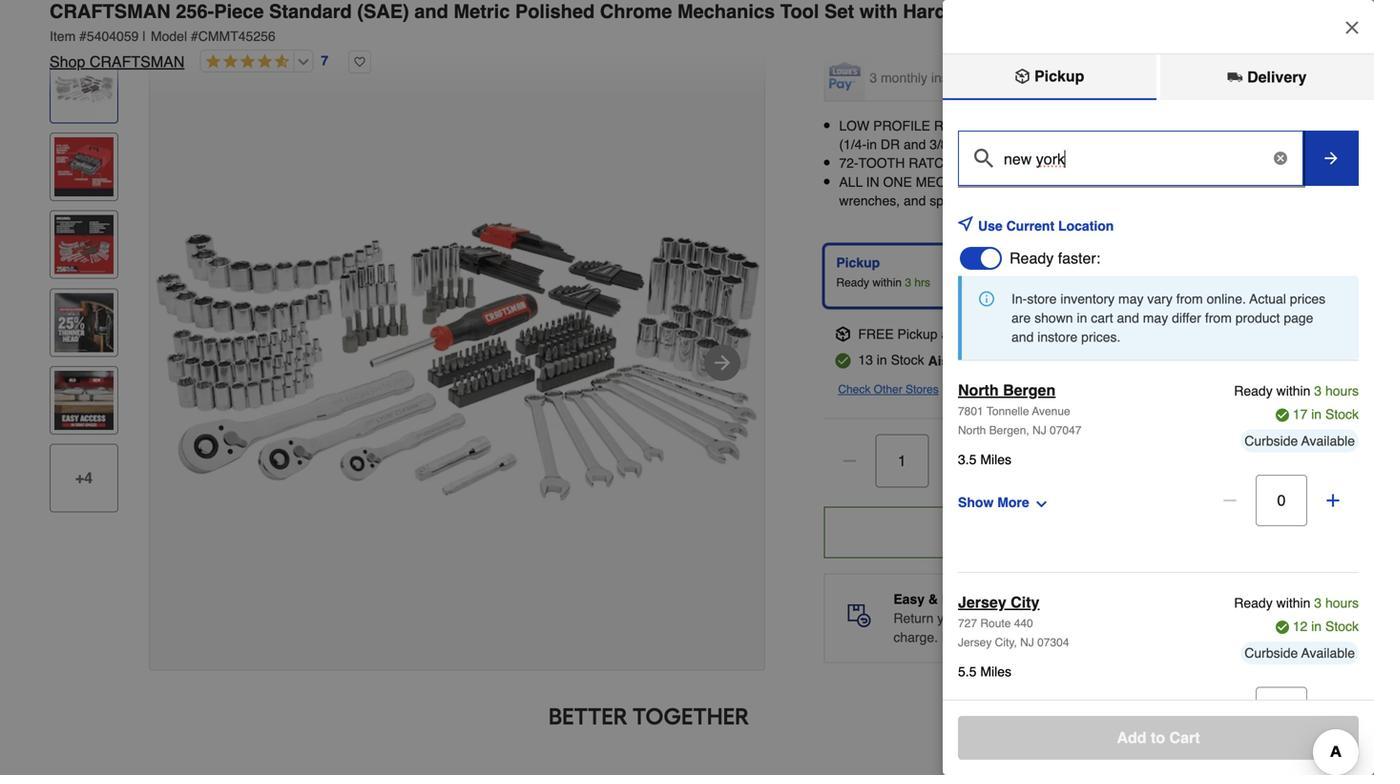 Task type: describe. For each thing, give the bounding box(es) containing it.
1 jersey from the top
[[958, 594, 1007, 612]]

easy
[[894, 592, 925, 607]]

1 horizontal spatial a
[[1088, 174, 1096, 190]]

eligible
[[1113, 1, 1154, 16]]

savings
[[1045, 1, 1090, 16]]

easy & free returns return your new, unused item in-store or ship it back to us free of charge.
[[894, 592, 1280, 646]]

route
[[980, 617, 1011, 631]]

0 vertical spatial arrow right image
[[1322, 149, 1341, 168]]

sockets,
[[1205, 174, 1254, 190]]

us
[[1224, 611, 1238, 626]]

heart outline image
[[348, 51, 371, 73]]

better
[[549, 703, 628, 731]]

5.5 miles
[[958, 665, 1012, 680]]

to up arc
[[1099, 137, 1110, 152]]

free
[[942, 592, 970, 607]]

of inside the easy & free returns return your new, unused item in-store or ship it back to us free of charge.
[[1269, 611, 1280, 626]]

learn inside the $94.05 when you choose 5% savings on eligible purchases every day. learn how
[[870, 20, 904, 35]]

25%
[[1038, 118, 1065, 134]]

thinner
[[1068, 118, 1109, 134]]

ready within 3 hours for bergen
[[1234, 384, 1359, 399]]

gps image
[[958, 216, 973, 231]]

instore
[[1038, 330, 1078, 345]]

use
[[978, 219, 1003, 234]]

cmmt81748,
[[1199, 137, 1279, 152]]

san
[[974, 327, 997, 342]]

curbside available for north bergen
[[1245, 434, 1355, 449]]

cmmt45256
[[198, 29, 275, 44]]

how
[[1204, 70, 1232, 85]]

1 vertical spatial with
[[1065, 70, 1089, 85]]

avenue
[[1032, 405, 1070, 418]]

jose
[[1001, 327, 1029, 342]]

in inside the 72-tooth ratchet: delivers 5 degree arc swing all in one mechanics set: contains a full assortment of sockets, ratchets, wrenches, and specialty bits for automotive enthusiasts and mechanics, packed in a durable 2-drawer box
[[1314, 193, 1324, 208]]

cmmt81749)
[[839, 156, 921, 171]]

more for show more
[[997, 495, 1029, 511]]

differ
[[1172, 311, 1201, 326]]

north bergen link
[[958, 379, 1056, 402]]

13 in stock aisle 64 | bay 7
[[858, 353, 1025, 369]]

1 vertical spatial minus image
[[1221, 491, 1240, 511]]

better together heading
[[50, 702, 1248, 732]]

ready right back
[[1234, 596, 1273, 611]]

for inside the 72-tooth ratchet: delivers 5 degree arc swing all in one mechanics set: contains a full assortment of sockets, ratchets, wrenches, and specialty bits for automotive enthusiasts and mechanics, packed in a durable 2-drawer box
[[1010, 193, 1026, 208]]

2 vertical spatial pickup
[[898, 327, 938, 342]]

64
[[964, 354, 979, 369]]

5.5
[[958, 665, 977, 680]]

as inside low profile ratchet: up to 25% thinner head for access in tight spaces (1/4-in dr and 3/8-in dr only as compared to cmmt81747, cmmt81748, and cmmt81749)
[[1018, 137, 1032, 152]]

0 vertical spatial 7
[[321, 53, 328, 68]]

model
[[151, 29, 187, 44]]

stock for jersey city
[[1325, 619, 1359, 635]]

1 vertical spatial learn
[[1164, 70, 1200, 85]]

1 # from the left
[[79, 29, 87, 44]]

north bergen 7801 tonnelle avenue north bergen, nj 07047
[[958, 382, 1082, 438]]

(sae)
[[357, 0, 409, 22]]

lowes pay logo image
[[826, 62, 864, 91]]

0 horizontal spatial from
[[1176, 292, 1203, 307]]

pickup image
[[1015, 69, 1030, 84]]

check other stores button
[[838, 380, 939, 399]]

inventory
[[1061, 292, 1115, 307]]

5%
[[1022, 1, 1041, 16]]

available for city
[[1301, 646, 1355, 661]]

bergen
[[1003, 382, 1056, 399]]

check circle filled image
[[835, 354, 851, 369]]

$94.05
[[870, 1, 911, 16]]

nj for city
[[1020, 637, 1034, 650]]

within for jersey city
[[1276, 596, 1311, 611]]

in
[[866, 174, 879, 190]]

(1/4-
[[839, 137, 867, 152]]

+4 button
[[50, 444, 118, 513]]

0 vertical spatial minus image
[[840, 452, 859, 471]]

in inside 'in-store inventory may vary from online. actual prices are shown in cart  and may differ from product page and instore prices.'
[[1077, 311, 1087, 326]]

set
[[825, 0, 854, 22]]

polished
[[515, 0, 595, 22]]

new,
[[967, 611, 995, 626]]

+4
[[75, 469, 93, 487]]

in-
[[1012, 292, 1027, 307]]

low profile ratchet: up to 25% thinner head for access in tight spaces (1/4-in dr and 3/8-in dr only as compared to cmmt81747, cmmt81748, and cmmt81749)
[[839, 118, 1305, 171]]

3 inside the pickup ready within 3 hrs
[[905, 276, 911, 290]]

or
[[1123, 611, 1135, 626]]

256-
[[176, 0, 214, 22]]

learn more link
[[942, 628, 1010, 647]]

ready inside the pickup ready within 3 hrs
[[836, 276, 869, 290]]

and down are at the right of page
[[1012, 330, 1034, 345]]

tool
[[780, 0, 819, 22]]

cart
[[1170, 730, 1200, 747]]

prices.
[[1081, 330, 1121, 345]]

day.
[[1260, 1, 1284, 16]]

1 vertical spatial a
[[839, 212, 847, 227]]

jersey city 727 route 440 jersey city, nj 07304
[[958, 594, 1069, 650]]

delivery as soon as tomorrow
[[1094, 255, 1204, 290]]

wrenches,
[[839, 193, 900, 208]]

unused
[[998, 611, 1042, 626]]

3 up 12 in stock
[[1314, 596, 1322, 611]]

every
[[1223, 1, 1256, 16]]

pay
[[1137, 70, 1160, 85]]

craftsman inside the craftsman 256-piece standard (sae) and metric polished chrome mechanics tool set with hard case item # 5404059 | model # cmmt45256
[[50, 0, 170, 22]]

$94.05 when you choose 5% savings on eligible purchases every day. learn how
[[870, 1, 1284, 35]]

3 up 17 in stock
[[1314, 384, 1322, 399]]

stepper number input field with increment and decrement buttons number field for bottommost minus image
[[1256, 475, 1307, 527]]

show more
[[958, 495, 1029, 511]]

swing
[[1107, 156, 1142, 171]]

plus image for bottommost minus image
[[1324, 491, 1343, 511]]

2 title image from the top
[[54, 137, 114, 197]]

check other stores
[[838, 383, 939, 396]]

ship
[[1139, 611, 1163, 626]]

hours for city
[[1325, 596, 1359, 611]]

e.
[[957, 327, 970, 342]]

Label text field
[[966, 140, 1296, 169]]

at
[[941, 327, 953, 342]]

tonnelle
[[987, 405, 1029, 418]]

cart
[[1091, 311, 1113, 326]]

to inside button
[[1151, 730, 1165, 747]]

1 vertical spatial craftsman
[[90, 53, 185, 71]]

only
[[990, 137, 1014, 152]]

installments
[[931, 70, 1002, 85]]

check circle filled image for jersey city
[[1276, 621, 1289, 635]]

72-tooth ratchet: delivers 5 degree arc swing all in one mechanics set: contains a full assortment of sockets, ratchets, wrenches, and specialty bits for automotive enthusiasts and mechanics, packed in a durable 2-drawer box
[[839, 156, 1324, 227]]

delivers
[[977, 156, 1025, 171]]

enthusiasts
[[1098, 193, 1166, 208]]

delivery for delivery as soon as tomorrow
[[1094, 255, 1146, 271]]

ratchets,
[[1257, 174, 1309, 190]]

one
[[883, 174, 912, 190]]

and down spaces
[[1283, 137, 1305, 152]]

72-
[[839, 156, 858, 171]]

close image
[[1343, 18, 1362, 37]]

4 title image from the top
[[54, 293, 114, 352]]

check circle filled image for north bergen
[[1276, 409, 1289, 422]]

bits
[[985, 193, 1006, 208]]

use current location
[[978, 219, 1114, 234]]

stock inside 13 in stock aisle 64 | bay 7
[[891, 353, 924, 368]]

07047
[[1050, 424, 1082, 438]]

pickup image
[[835, 327, 851, 342]]

add to cart
[[1117, 730, 1200, 747]]

city
[[1011, 594, 1040, 612]]

440
[[1014, 617, 1033, 631]]



Task type: locate. For each thing, give the bounding box(es) containing it.
in right packed
[[1314, 193, 1324, 208]]

curbside down 17
[[1245, 434, 1298, 449]]

1 vertical spatial north
[[958, 424, 986, 438]]

delivery button
[[1160, 54, 1374, 100]]

0 vertical spatial miles
[[980, 452, 1012, 468]]

learn how button
[[870, 18, 932, 37]]

1 north from the top
[[958, 382, 999, 399]]

charge.
[[894, 630, 938, 646]]

5 title image from the top
[[54, 371, 114, 430]]

hours up 12 in stock
[[1325, 596, 1359, 611]]

curbside down free
[[1245, 646, 1298, 661]]

0 horizontal spatial stepper number input field with increment and decrement buttons number field
[[875, 435, 929, 488]]

0 horizontal spatial with
[[860, 0, 898, 22]]

arrow right image
[[1322, 149, 1341, 168], [711, 352, 734, 375]]

store up shown
[[1027, 292, 1057, 307]]

faster:
[[1058, 250, 1100, 267]]

0 vertical spatial available
[[1301, 434, 1355, 449]]

item
[[1046, 611, 1071, 626]]

1 horizontal spatial from
[[1205, 311, 1232, 326]]

2 available from the top
[[1301, 646, 1355, 661]]

pickup up 25% in the right of the page
[[1030, 67, 1085, 85]]

1 horizontal spatial with
[[1065, 70, 1089, 85]]

hours for bergen
[[1325, 384, 1359, 399]]

ready within 3 hours
[[1234, 384, 1359, 399], [1234, 596, 1359, 611]]

0 horizontal spatial 7
[[321, 53, 328, 68]]

ratchet: inside the 72-tooth ratchet: delivers 5 degree arc swing all in one mechanics set: contains a full assortment of sockets, ratchets, wrenches, and specialty bits for automotive enthusiasts and mechanics, packed in a durable 2-drawer box
[[909, 156, 973, 171]]

1 horizontal spatial arrow right image
[[1322, 149, 1341, 168]]

dr up tooth
[[881, 137, 900, 152]]

aisle
[[928, 354, 960, 369]]

store inside the easy & free returns return your new, unused item in-store or ship it back to us free of charge.
[[1090, 611, 1119, 626]]

| inside 13 in stock aisle 64 | bay 7
[[982, 354, 986, 369]]

1 horizontal spatial plus image
[[1324, 491, 1343, 511]]

free pickup at e. san jose lowe's
[[858, 327, 1074, 342]]

7 right bay
[[1018, 354, 1025, 369]]

0 vertical spatial with
[[860, 0, 898, 22]]

pickup ready within 3 hrs
[[836, 255, 930, 290]]

together
[[633, 703, 749, 731]]

item number 5 4 0 4 0 5 9 and model number c m m t 4 5 2 5 6 element
[[50, 27, 1325, 46]]

1 horizontal spatial lowe's
[[1092, 70, 1134, 85]]

a left 'full'
[[1088, 174, 1096, 190]]

learn inside learn more link
[[942, 630, 976, 646]]

with inside the craftsman 256-piece standard (sae) and metric polished chrome mechanics tool set with hard case item # 5404059 | model # cmmt45256
[[860, 0, 898, 22]]

1 available from the top
[[1301, 434, 1355, 449]]

1 horizontal spatial stepper number input field with increment and decrement buttons number field
[[1256, 475, 1307, 527]]

0 vertical spatial hours
[[1325, 384, 1359, 399]]

pickup down durable
[[836, 255, 880, 271]]

3/8-
[[930, 137, 953, 152]]

2 vertical spatial learn
[[942, 630, 976, 646]]

1 vertical spatial of
[[1190, 174, 1201, 190]]

delivery inside delivery as soon as tomorrow
[[1094, 255, 1146, 271]]

access
[[1166, 118, 1207, 134]]

hard
[[903, 0, 946, 22]]

check circle filled image
[[1276, 409, 1289, 422], [1276, 621, 1289, 635]]

1 title image from the top
[[54, 60, 114, 119]]

0 vertical spatial learn
[[870, 20, 904, 35]]

hrs
[[915, 276, 930, 290]]

available for bergen
[[1301, 434, 1355, 449]]

delivery for delivery
[[1243, 68, 1307, 86]]

0 vertical spatial curbside
[[1245, 434, 1298, 449]]

within up 12
[[1276, 596, 1311, 611]]

0 vertical spatial more
[[997, 495, 1029, 511]]

in right 13
[[877, 353, 887, 368]]

current
[[1006, 219, 1055, 234]]

1 vertical spatial may
[[1143, 311, 1168, 326]]

profile
[[873, 118, 930, 134]]

0 vertical spatial jersey
[[958, 594, 1007, 612]]

0 horizontal spatial learn
[[870, 20, 904, 35]]

for inside low profile ratchet: up to 25% thinner head for access in tight spaces (1/4-in dr and 3/8-in dr only as compared to cmmt81747, cmmt81748, and cmmt81749)
[[1146, 118, 1162, 134]]

1 vertical spatial stock
[[1325, 407, 1359, 422]]

0 horizontal spatial arrow right image
[[711, 352, 734, 375]]

ratchet: for up
[[934, 118, 998, 134]]

0 horizontal spatial minus image
[[840, 452, 859, 471]]

curbside for jersey city
[[1245, 646, 1298, 661]]

# right item on the left
[[79, 29, 87, 44]]

head
[[1113, 118, 1143, 134]]

to
[[1023, 118, 1034, 134], [1099, 137, 1110, 152], [1209, 611, 1220, 626], [1151, 730, 1165, 747]]

learn more
[[942, 630, 1010, 646]]

plus image up the show
[[945, 452, 964, 471]]

minus image
[[840, 452, 859, 471], [1221, 491, 1240, 511]]

Stepper number input field with increment and decrement buttons number field
[[875, 435, 929, 488], [1256, 475, 1307, 527]]

dr left the only
[[967, 137, 986, 152]]

0 vertical spatial ratchet:
[[934, 118, 998, 134]]

pickup for pickup
[[1030, 67, 1085, 85]]

more
[[997, 495, 1029, 511], [980, 630, 1010, 646]]

0 vertical spatial check circle filled image
[[1276, 409, 1289, 422]]

in up cmmt81749)
[[867, 137, 877, 152]]

of inside the 72-tooth ratchet: delivers 5 degree arc swing all in one mechanics set: contains a full assortment of sockets, ratchets, wrenches, and specialty bits for automotive enthusiasts and mechanics, packed in a durable 2-drawer box
[[1190, 174, 1201, 190]]

1 vertical spatial nj
[[1020, 637, 1034, 650]]

in
[[1211, 118, 1221, 134], [867, 137, 877, 152], [953, 137, 963, 152], [1314, 193, 1324, 208], [1077, 311, 1087, 326], [877, 353, 887, 368], [1311, 407, 1322, 422], [1311, 619, 1322, 635]]

and inside the craftsman 256-piece standard (sae) and metric polished chrome mechanics tool set with hard case item # 5404059 | model # cmmt45256
[[414, 0, 448, 22]]

0 vertical spatial north
[[958, 382, 999, 399]]

1 dr from the left
[[881, 137, 900, 152]]

0 vertical spatial nj
[[1033, 424, 1047, 438]]

1 vertical spatial jersey
[[958, 637, 992, 650]]

in right 12
[[1311, 619, 1322, 635]]

0 horizontal spatial plus image
[[945, 452, 964, 471]]

0 vertical spatial stock
[[891, 353, 924, 368]]

north
[[958, 382, 999, 399], [958, 424, 986, 438]]

delivery up soon
[[1094, 255, 1146, 271]]

it
[[1167, 611, 1173, 626]]

available down 17 in stock
[[1301, 434, 1355, 449]]

1 vertical spatial from
[[1205, 311, 1232, 326]]

1 horizontal spatial #
[[191, 29, 198, 44]]

2 check circle filled image from the top
[[1276, 621, 1289, 635]]

2 dr from the left
[[967, 137, 986, 152]]

lowe's down shown
[[1033, 327, 1074, 342]]

north up 7801
[[958, 382, 999, 399]]

more right the show
[[997, 495, 1029, 511]]

1 vertical spatial miles
[[980, 665, 1012, 680]]

1 vertical spatial within
[[1276, 384, 1311, 399]]

as
[[1094, 276, 1108, 290]]

return
[[894, 611, 934, 626]]

0 horizontal spatial as
[[1018, 137, 1032, 152]]

curbside available for jersey city
[[1245, 646, 1355, 661]]

2 hours from the top
[[1325, 596, 1359, 611]]

option group containing pickup
[[816, 237, 1332, 315]]

and down assortment
[[1170, 193, 1192, 208]]

1 vertical spatial hours
[[1325, 596, 1359, 611]]

shop craftsman
[[50, 53, 185, 71]]

more down new, at the bottom of the page
[[980, 630, 1010, 646]]

pickup for pickup ready within 3 hrs
[[836, 255, 880, 271]]

1 vertical spatial ready within 3 hours
[[1234, 596, 1359, 611]]

miles right "5.5"
[[980, 665, 1012, 680]]

7 left heart outline icon
[[321, 53, 328, 68]]

curbside for north bergen
[[1245, 434, 1298, 449]]

title image
[[54, 60, 114, 119], [54, 137, 114, 197], [54, 215, 114, 275], [54, 293, 114, 352], [54, 371, 114, 430]]

lowe's
[[1092, 70, 1134, 85], [1033, 327, 1074, 342]]

tooth
[[858, 156, 905, 171]]

you
[[950, 1, 971, 16]]

2 jersey from the top
[[958, 637, 992, 650]]

in up mechanics
[[953, 137, 963, 152]]

1 vertical spatial for
[[1010, 193, 1026, 208]]

in-store inventory may vary from online. actual prices are shown in cart  and may differ from product page and instore prices.
[[1012, 292, 1326, 345]]

7 inside 13 in stock aisle 64 | bay 7
[[1018, 354, 1025, 369]]

craftsman down 5404059
[[90, 53, 185, 71]]

chrome
[[600, 0, 672, 22]]

1 vertical spatial store
[[1090, 611, 1119, 626]]

miles for jersey
[[980, 665, 1012, 680]]

2 curbside available from the top
[[1245, 646, 1355, 661]]

ready within 3 hours up 17
[[1234, 384, 1359, 399]]

miles right 3.5 in the right of the page
[[980, 452, 1012, 468]]

option group
[[816, 237, 1332, 315]]

as right soon
[[1139, 276, 1151, 290]]

store left or
[[1090, 611, 1119, 626]]

ratchet: for delivers
[[909, 156, 973, 171]]

add
[[1117, 730, 1147, 747]]

nj for bergen
[[1033, 424, 1047, 438]]

shop
[[50, 53, 85, 71]]

city,
[[995, 637, 1017, 650]]

12 in stock
[[1293, 619, 1359, 635]]

pickup inside button
[[1030, 67, 1085, 85]]

1 vertical spatial available
[[1301, 646, 1355, 661]]

$33.00
[[1020, 70, 1061, 85]]

4.6 stars image
[[201, 53, 290, 71]]

purchases
[[1158, 1, 1219, 16]]

3
[[870, 70, 877, 85], [905, 276, 911, 290], [1314, 384, 1322, 399], [1314, 596, 1322, 611]]

mechanics
[[916, 174, 996, 190]]

1 check circle filled image from the top
[[1276, 409, 1289, 422]]

nj down avenue
[[1033, 424, 1047, 438]]

stock right 12
[[1325, 619, 1359, 635]]

in left tight
[[1211, 118, 1221, 134]]

1 horizontal spatial store
[[1090, 611, 1119, 626]]

2 horizontal spatial of
[[1269, 611, 1280, 626]]

0 vertical spatial pickup
[[1030, 67, 1085, 85]]

within up 17
[[1276, 384, 1311, 399]]

# down 256-
[[191, 29, 198, 44]]

check circle filled image left 17
[[1276, 409, 1289, 422]]

north down 7801
[[958, 424, 986, 438]]

1 curbside from the top
[[1245, 434, 1298, 449]]

1 vertical spatial ratchet:
[[909, 156, 973, 171]]

of left '$33.00' at the right top of the page
[[1006, 70, 1017, 85]]

stepper number input field with increment and decrement buttons number field for the top minus image
[[875, 435, 929, 488]]

delivery up spaces
[[1243, 68, 1307, 86]]

stock for north bergen
[[1325, 407, 1359, 422]]

2 horizontal spatial pickup
[[1030, 67, 1085, 85]]

0 vertical spatial may
[[1118, 292, 1144, 307]]

tight
[[1225, 118, 1250, 134]]

1 ready within 3 hours from the top
[[1234, 384, 1359, 399]]

with
[[860, 0, 898, 22], [1065, 70, 1089, 85]]

0 vertical spatial craftsman
[[50, 0, 170, 22]]

within left hrs
[[873, 276, 902, 290]]

0 vertical spatial curbside available
[[1245, 434, 1355, 449]]

jersey up route
[[958, 594, 1007, 612]]

within inside the pickup ready within 3 hrs
[[873, 276, 902, 290]]

2-
[[899, 212, 910, 227]]

3.5 miles
[[958, 452, 1012, 468]]

drawer
[[910, 212, 951, 227]]

to left us
[[1209, 611, 1220, 626]]

lowe's for with
[[1092, 70, 1134, 85]]

metric
[[454, 0, 510, 22]]

delivery inside button
[[1243, 68, 1307, 86]]

in inside 13 in stock aisle 64 | bay 7
[[877, 353, 887, 368]]

0 vertical spatial plus image
[[945, 452, 964, 471]]

from up the differ
[[1176, 292, 1203, 307]]

1 vertical spatial curbside
[[1245, 646, 1298, 661]]

from down online.
[[1205, 311, 1232, 326]]

1 vertical spatial lowe's
[[1033, 327, 1074, 342]]

nj inside jersey city 727 route 440 jersey city, nj 07304
[[1020, 637, 1034, 650]]

1 horizontal spatial 7
[[1018, 354, 1025, 369]]

prices
[[1290, 292, 1326, 307]]

2 miles from the top
[[980, 665, 1012, 680]]

check circle filled image left 12
[[1276, 621, 1289, 635]]

ready within 3 hours up 12
[[1234, 596, 1359, 611]]

0 horizontal spatial store
[[1027, 292, 1057, 307]]

1 vertical spatial 7
[[1018, 354, 1025, 369]]

ready down current
[[1010, 250, 1054, 267]]

lowe's for jose
[[1033, 327, 1074, 342]]

ratchet: inside low profile ratchet: up to 25% thinner head for access in tight spaces (1/4-in dr and 3/8-in dr only as compared to cmmt81747, cmmt81748, and cmmt81749)
[[934, 118, 998, 134]]

plus image down 17 in stock
[[1324, 491, 1343, 511]]

1 horizontal spatial |
[[982, 354, 986, 369]]

2 # from the left
[[191, 29, 198, 44]]

0 vertical spatial of
[[1006, 70, 1017, 85]]

1 curbside available from the top
[[1245, 434, 1355, 449]]

for up cmmt81747,
[[1146, 118, 1162, 134]]

mechanics,
[[1196, 193, 1263, 208]]

| left model
[[142, 29, 146, 44]]

7801
[[958, 405, 984, 418]]

0 vertical spatial from
[[1176, 292, 1203, 307]]

jersey down 727
[[958, 637, 992, 650]]

curbside available down 12
[[1245, 646, 1355, 661]]

0 vertical spatial a
[[1088, 174, 1096, 190]]

07304
[[1037, 637, 1069, 650]]

curbside available down 17
[[1245, 434, 1355, 449]]

as inside delivery as soon as tomorrow
[[1139, 276, 1151, 290]]

arc
[[1085, 156, 1104, 171]]

1 vertical spatial pickup
[[836, 255, 880, 271]]

info image
[[979, 292, 994, 307]]

all
[[839, 174, 863, 190]]

within for north bergen
[[1276, 384, 1311, 399]]

use current location button
[[978, 205, 1145, 247]]

1 vertical spatial delivery
[[1094, 255, 1146, 271]]

and right (sae)
[[414, 0, 448, 22]]

curbside available
[[1245, 434, 1355, 449], [1245, 646, 1355, 661]]

1 vertical spatial as
[[1139, 276, 1151, 290]]

13
[[858, 353, 873, 368]]

ready up pickup image
[[836, 276, 869, 290]]

3 right lowes pay logo on the right top
[[870, 70, 877, 85]]

to right up
[[1023, 118, 1034, 134]]

for down the set:
[[1010, 193, 1026, 208]]

a left durable
[[839, 212, 847, 227]]

0 horizontal spatial lowe's
[[1033, 327, 1074, 342]]

other
[[874, 383, 902, 396]]

in down inventory
[[1077, 311, 1087, 326]]

miles for north
[[980, 452, 1012, 468]]

on
[[1094, 1, 1109, 16]]

2 ready within 3 hours from the top
[[1234, 596, 1359, 611]]

0 horizontal spatial a
[[839, 212, 847, 227]]

1 hours from the top
[[1325, 384, 1359, 399]]

0 vertical spatial ready within 3 hours
[[1234, 384, 1359, 399]]

learn down $94.05
[[870, 20, 904, 35]]

pickup left at
[[898, 327, 938, 342]]

plus image for the top minus image
[[945, 452, 964, 471]]

2 horizontal spatial learn
[[1164, 70, 1200, 85]]

standard
[[269, 0, 352, 22]]

packed
[[1267, 193, 1310, 208]]

1 horizontal spatial learn
[[942, 630, 976, 646]]

learn right pay
[[1164, 70, 1200, 85]]

and
[[414, 0, 448, 22], [904, 137, 926, 152], [1283, 137, 1305, 152], [904, 193, 926, 208], [1170, 193, 1192, 208], [1117, 311, 1139, 326], [1012, 330, 1034, 345]]

store inside 'in-store inventory may vary from online. actual prices are shown in cart  and may differ from product page and instore prices.'
[[1027, 292, 1057, 307]]

1 vertical spatial check circle filled image
[[1276, 621, 1289, 635]]

1 horizontal spatial as
[[1139, 276, 1151, 290]]

to inside the easy & free returns return your new, unused item in-store or ship it back to us free of charge.
[[1209, 611, 1220, 626]]

durable
[[850, 212, 895, 227]]

1 horizontal spatial pickup
[[898, 327, 938, 342]]

ready down product
[[1234, 384, 1273, 399]]

0 horizontal spatial delivery
[[1094, 255, 1146, 271]]

and up 2-
[[904, 193, 926, 208]]

with right set
[[860, 0, 898, 22]]

0 vertical spatial as
[[1018, 137, 1032, 152]]

product
[[1236, 311, 1280, 326]]

case
[[952, 0, 997, 22]]

3 monthly installments of $33.00 with lowe's pay learn how
[[870, 70, 1232, 85]]

returns
[[974, 592, 1024, 607]]

plus image
[[945, 452, 964, 471], [1324, 491, 1343, 511]]

lowe's left pay
[[1092, 70, 1134, 85]]

as up the 5 at the top of page
[[1018, 137, 1032, 152]]

may down vary
[[1143, 311, 1168, 326]]

ratchet: down 3/8-
[[909, 156, 973, 171]]

nj
[[1033, 424, 1047, 438], [1020, 637, 1034, 650]]

of right free
[[1269, 611, 1280, 626]]

1 miles from the top
[[980, 452, 1012, 468]]

0 horizontal spatial of
[[1006, 70, 1017, 85]]

1 vertical spatial arrow right image
[[711, 352, 734, 375]]

0 vertical spatial store
[[1027, 292, 1057, 307]]

shown
[[1035, 311, 1073, 326]]

of left sockets, at the top right of page
[[1190, 174, 1201, 190]]

stock up stores
[[891, 353, 924, 368]]

727
[[958, 617, 977, 631]]

to right add
[[1151, 730, 1165, 747]]

as
[[1018, 137, 1032, 152], [1139, 276, 1151, 290]]

1 vertical spatial |
[[982, 354, 986, 369]]

and down profile
[[904, 137, 926, 152]]

learn down the your on the right bottom of page
[[942, 630, 976, 646]]

of
[[1006, 70, 1017, 85], [1190, 174, 1201, 190], [1269, 611, 1280, 626]]

add to cart button
[[958, 717, 1359, 761]]

piece
[[214, 0, 264, 22]]

0 vertical spatial delivery
[[1243, 68, 1307, 86]]

automotive
[[1029, 193, 1095, 208]]

pickup inside the pickup ready within 3 hrs
[[836, 255, 880, 271]]

actual
[[1250, 292, 1286, 307]]

stepper number input field with increment and decrement buttons number field left 3.5 in the right of the page
[[875, 435, 929, 488]]

mechanics
[[677, 0, 775, 22]]

2 north from the top
[[958, 424, 986, 438]]

may down soon
[[1118, 292, 1144, 307]]

stock right 17
[[1325, 407, 1359, 422]]

full
[[1099, 174, 1116, 190]]

| inside the craftsman 256-piece standard (sae) and metric polished chrome mechanics tool set with hard case item # 5404059 | model # cmmt45256
[[142, 29, 146, 44]]

2 curbside from the top
[[1245, 646, 1298, 661]]

nj down 440
[[1020, 637, 1034, 650]]

learn how link
[[1164, 70, 1232, 85]]

stepper number input field with increment and decrement buttons number field down 17
[[1256, 475, 1307, 527]]

with right '$33.00' at the right top of the page
[[1065, 70, 1089, 85]]

from
[[1176, 292, 1203, 307], [1205, 311, 1232, 326]]

ratchet: up 3/8-
[[934, 118, 998, 134]]

hours
[[1325, 384, 1359, 399], [1325, 596, 1359, 611]]

3 title image from the top
[[54, 215, 114, 275]]

1 vertical spatial curbside available
[[1245, 646, 1355, 661]]

in right 17
[[1311, 407, 1322, 422]]

0 vertical spatial |
[[142, 29, 146, 44]]

0 horizontal spatial for
[[1010, 193, 1026, 208]]

1 vertical spatial plus image
[[1324, 491, 1343, 511]]

0 horizontal spatial pickup
[[836, 255, 880, 271]]

0 vertical spatial lowe's
[[1092, 70, 1134, 85]]

0 vertical spatial within
[[873, 276, 902, 290]]

truck filled image
[[1228, 70, 1243, 85]]

| right 64
[[982, 354, 986, 369]]

and right the "cart"
[[1117, 311, 1139, 326]]

nj inside north bergen 7801 tonnelle avenue north bergen, nj 07047
[[1033, 424, 1047, 438]]

1 horizontal spatial delivery
[[1243, 68, 1307, 86]]

more for learn more
[[980, 630, 1010, 646]]

hours up 17 in stock
[[1325, 384, 1359, 399]]

set:
[[1000, 174, 1028, 190]]

available down 12 in stock
[[1301, 646, 1355, 661]]

3 left hrs
[[905, 276, 911, 290]]

1 horizontal spatial minus image
[[1221, 491, 1240, 511]]

craftsman up 5404059
[[50, 0, 170, 22]]

delivery
[[1243, 68, 1307, 86], [1094, 255, 1146, 271]]

ready within 3 hours for city
[[1234, 596, 1359, 611]]

0 horizontal spatial #
[[79, 29, 87, 44]]

0 horizontal spatial |
[[142, 29, 146, 44]]

free
[[858, 327, 894, 342]]

may
[[1118, 292, 1144, 307], [1143, 311, 1168, 326]]



Task type: vqa. For each thing, say whether or not it's contained in the screenshot.
SHOP NEW DEALS EVERY DAY WITH 25 DAYS OF DEALS. SHOP NOW >
no



